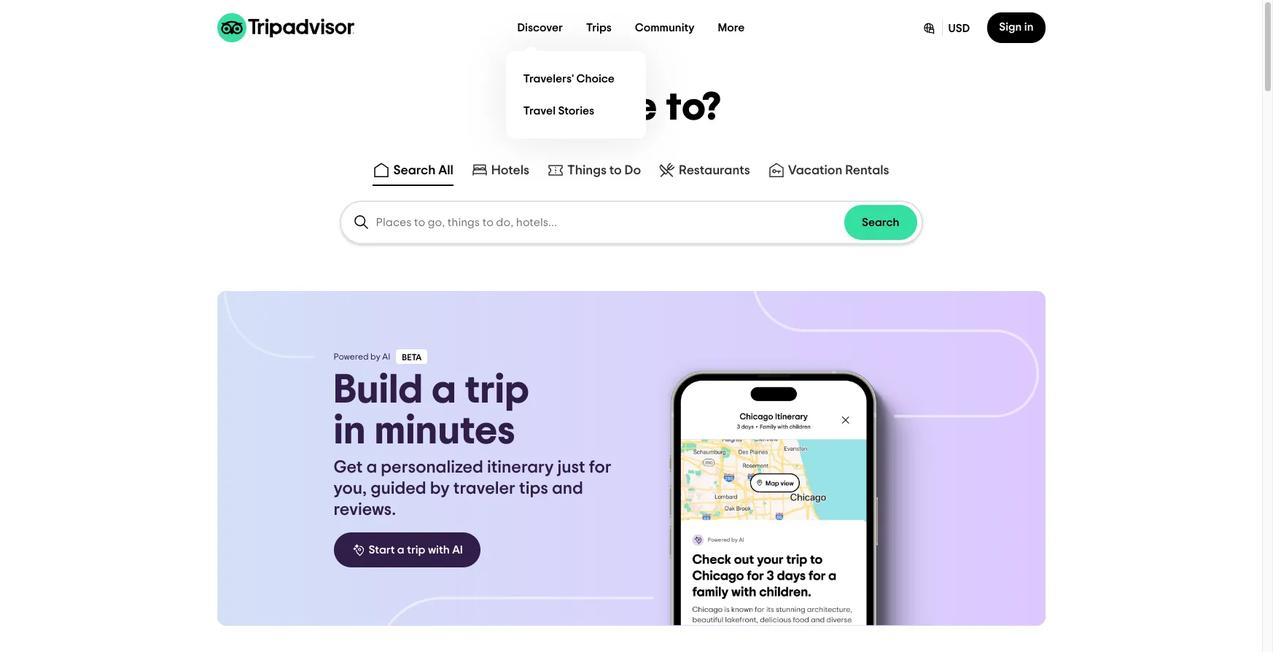 Task type: locate. For each thing, give the bounding box(es) containing it.
search for search all
[[394, 164, 436, 177]]

a right get
[[367, 459, 377, 476]]

by down personalized
[[430, 480, 450, 498]]

0 vertical spatial a
[[432, 370, 457, 411]]

ai left beta
[[383, 352, 391, 361]]

travel stories
[[523, 105, 595, 116]]

1 vertical spatial ai
[[452, 544, 463, 556]]

Search search field
[[376, 216, 845, 229]]

things to do
[[568, 164, 641, 177]]

travelers' choice link
[[518, 63, 634, 95]]

0 horizontal spatial ai
[[383, 352, 391, 361]]

a inside the start a trip with ai button
[[398, 544, 405, 556]]

build
[[334, 370, 423, 411]]

restaurants button
[[656, 158, 753, 186]]

rentals
[[846, 164, 890, 177]]

1 vertical spatial in
[[334, 411, 366, 452]]

trip inside build a trip in minutes get a personalized itinerary just for you, guided by traveler tips and reviews.
[[465, 370, 529, 411]]

2 horizontal spatial a
[[432, 370, 457, 411]]

by right powered
[[371, 352, 381, 361]]

1 horizontal spatial trip
[[465, 370, 529, 411]]

a for build
[[432, 370, 457, 411]]

in right the sign
[[1025, 21, 1034, 33]]

sign in link
[[988, 12, 1046, 43]]

1 vertical spatial by
[[430, 480, 450, 498]]

a right start
[[398, 544, 405, 556]]

1 horizontal spatial a
[[398, 544, 405, 556]]

1 horizontal spatial search
[[862, 217, 900, 228]]

0 horizontal spatial by
[[371, 352, 381, 361]]

0 horizontal spatial in
[[334, 411, 366, 452]]

to
[[610, 164, 622, 177]]

ai
[[383, 352, 391, 361], [452, 544, 463, 556]]

powered
[[334, 352, 369, 361]]

search inside button
[[394, 164, 436, 177]]

trip for ai
[[407, 544, 426, 556]]

2 vertical spatial a
[[398, 544, 405, 556]]

tab list containing search all
[[0, 155, 1263, 189]]

vacation rentals button
[[765, 158, 893, 186]]

in
[[1025, 21, 1034, 33], [334, 411, 366, 452]]

menu containing travelers' choice
[[506, 51, 646, 139]]

0 vertical spatial ai
[[383, 352, 391, 361]]

minutes
[[375, 411, 516, 452]]

restaurants
[[679, 164, 751, 177]]

trip inside button
[[407, 544, 426, 556]]

1 horizontal spatial in
[[1025, 21, 1034, 33]]

trip
[[465, 370, 529, 411], [407, 544, 426, 556]]

1 horizontal spatial by
[[430, 480, 450, 498]]

personalized
[[381, 459, 484, 476]]

1 vertical spatial a
[[367, 459, 377, 476]]

travel stories link
[[518, 95, 634, 127]]

vacation rentals link
[[768, 161, 890, 179]]

0 horizontal spatial search
[[394, 164, 436, 177]]

itinerary
[[487, 459, 554, 476]]

travel
[[523, 105, 556, 116]]

choice
[[577, 73, 615, 84]]

menu
[[506, 51, 646, 139]]

Search search field
[[341, 202, 922, 243]]

travelers'
[[523, 73, 574, 84]]

in inside sign in link
[[1025, 21, 1034, 33]]

a right the build at the left bottom of the page
[[432, 370, 457, 411]]

trips
[[586, 22, 612, 34]]

all
[[439, 164, 454, 177]]

more
[[718, 22, 745, 34]]

search down rentals
[[862, 217, 900, 228]]

vacation rentals
[[788, 164, 890, 177]]

by
[[371, 352, 381, 361], [430, 480, 450, 498]]

0 vertical spatial trip
[[465, 370, 529, 411]]

0 horizontal spatial a
[[367, 459, 377, 476]]

sign
[[1000, 21, 1022, 33]]

build a trip in minutes get a personalized itinerary just for you, guided by traveler tips and reviews.
[[334, 370, 612, 519]]

tab list
[[0, 155, 1263, 189]]

0 vertical spatial in
[[1025, 21, 1034, 33]]

search left all
[[394, 164, 436, 177]]

0 vertical spatial search
[[394, 164, 436, 177]]

search all button
[[370, 158, 457, 186]]

search inside button
[[862, 217, 900, 228]]

1 horizontal spatial ai
[[452, 544, 463, 556]]

1 vertical spatial trip
[[407, 544, 426, 556]]

community button
[[624, 13, 707, 42]]

0 vertical spatial by
[[371, 352, 381, 361]]

restaurants link
[[659, 161, 751, 179]]

beta
[[402, 353, 422, 362]]

0 horizontal spatial trip
[[407, 544, 426, 556]]

search
[[394, 164, 436, 177], [862, 217, 900, 228]]

in up get
[[334, 411, 366, 452]]

hotels button
[[468, 158, 533, 186]]

search all
[[394, 164, 454, 177]]

ai right with
[[452, 544, 463, 556]]

1 vertical spatial search
[[862, 217, 900, 228]]

a
[[432, 370, 457, 411], [367, 459, 377, 476], [398, 544, 405, 556]]



Task type: vqa. For each thing, say whether or not it's contained in the screenshot.
Lowest
no



Task type: describe. For each thing, give the bounding box(es) containing it.
traveler
[[454, 480, 516, 498]]

stories
[[558, 105, 595, 116]]

things
[[568, 164, 607, 177]]

guided
[[371, 480, 427, 498]]

start a trip with ai button
[[334, 533, 481, 568]]

get
[[334, 459, 363, 476]]

to?
[[667, 88, 722, 128]]

hotels
[[492, 164, 530, 177]]

tripadvisor image
[[217, 13, 354, 42]]

discover button
[[506, 13, 575, 42]]

powered by ai
[[334, 352, 391, 361]]

search image
[[353, 214, 370, 231]]

search button
[[845, 205, 917, 240]]

sign in
[[1000, 21, 1034, 33]]

discover
[[518, 22, 563, 34]]

with
[[428, 544, 450, 556]]

just
[[558, 459, 586, 476]]

do
[[625, 164, 641, 177]]

a for start
[[398, 544, 405, 556]]

reviews.
[[334, 501, 396, 519]]

by inside build a trip in minutes get a personalized itinerary just for you, guided by traveler tips and reviews.
[[430, 480, 450, 498]]

you,
[[334, 480, 367, 498]]

in inside build a trip in minutes get a personalized itinerary just for you, guided by traveler tips and reviews.
[[334, 411, 366, 452]]

and
[[552, 480, 583, 498]]

usd
[[949, 23, 971, 34]]

vacation
[[788, 164, 843, 177]]

tips
[[519, 480, 548, 498]]

hotels link
[[471, 161, 530, 179]]

travelers' choice
[[523, 73, 615, 84]]

where to?
[[541, 88, 722, 128]]

start
[[369, 544, 395, 556]]

for
[[589, 459, 612, 476]]

start a trip with ai
[[369, 544, 463, 556]]

more button
[[707, 13, 757, 42]]

things to do link
[[547, 161, 641, 179]]

trips button
[[575, 13, 624, 42]]

where
[[541, 88, 658, 128]]

community
[[635, 22, 695, 34]]

ai inside button
[[452, 544, 463, 556]]

things to do button
[[544, 158, 644, 186]]

usd button
[[910, 12, 982, 43]]

trip for minutes
[[465, 370, 529, 411]]

search for search
[[862, 217, 900, 228]]



